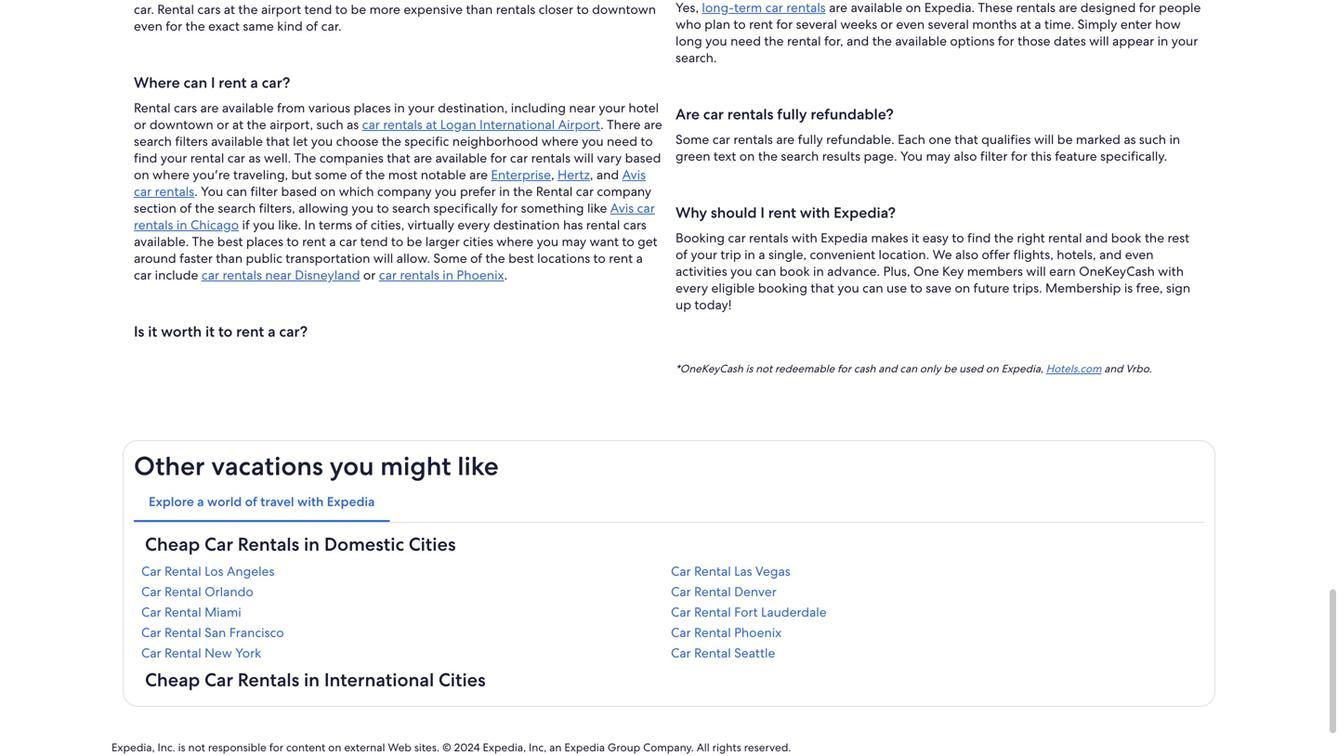 Task type: locate. For each thing, give the bounding box(es) containing it.
1 horizontal spatial even
[[1125, 247, 1154, 263]]

car rental orlando link
[[141, 584, 667, 601]]

section
[[134, 200, 177, 217]]

0 vertical spatial you
[[901, 148, 923, 165]]

filter inside . you can filter based on which company you prefer in the rental car company section of the search filters, allowing you to search specifically for something like
[[250, 183, 278, 200]]

are inside some car rentals are fully refundable. each one that qualifies will be marked as such in green text on the search results page. you may also filter for this feature specifically.
[[776, 131, 795, 148]]

car left tend
[[339, 234, 357, 250]]

avis car rentals in chicago link
[[134, 200, 655, 234]]

1 horizontal spatial need
[[731, 33, 761, 49]]

0 vertical spatial places
[[354, 100, 391, 116]]

2 horizontal spatial be
[[1058, 131, 1073, 148]]

every down prefer
[[458, 217, 490, 234]]

car down should
[[728, 230, 746, 247]]

it left easy
[[912, 230, 920, 247]]

that inside why should i rent with expedia? booking car rentals with expedia makes it easy to find the right rental and book the rest of your trip in a single, convenient location. we also offer flights, hotels, and even activities you can book in advance. plus, one key members will earn onekeycash with every eligible booking that you can use to save on future trips. membership is free, sign up today!
[[811, 280, 835, 297]]

avis car rentals link
[[134, 167, 646, 200]]

0 horizontal spatial as
[[249, 150, 261, 167]]

2 horizontal spatial expedia,
[[1002, 362, 1044, 376]]

a inside why should i rent with expedia? booking car rentals with expedia makes it easy to find the right rental and book the rest of your trip in a single, convenient location. we also offer flights, hotels, and even activities you can book in advance. plus, one key members will earn onekeycash with every eligible booking that you can use to save on future trips. membership is free, sign up today!
[[759, 247, 765, 263]]

are available on expedia. these rentals are designed for people who plan to rent for several weeks or even several months at a time. simply enter how long you need the rental for, and the available options for those dates will appear in your search.
[[676, 0, 1201, 66]]

cities up the car rental los angeles link
[[409, 533, 456, 557]]

car right green
[[713, 131, 731, 148]]

filter down well.
[[250, 183, 278, 200]]

1 vertical spatial some
[[434, 250, 467, 267]]

today!
[[695, 297, 732, 313]]

to inside . there are search filters available that let you choose the specific neighborhood where you need to find your rental car as well. the companies that are available for car rentals will vary based on where you're traveling, but some of the most notable are
[[641, 133, 653, 150]]

1 horizontal spatial international
[[480, 116, 555, 133]]

as inside rental cars are available from various places in your destination, including near your hotel or downtown or at the airport, such as
[[347, 116, 359, 133]]

fully down are car rentals fully refundable?
[[798, 131, 823, 148]]

the inside . there are search filters available that let you choose the specific neighborhood where you need to find your rental car as well. the companies that are available for car rentals will vary based on where you're traveling, but some of the most notable are
[[294, 150, 316, 167]]

0 horizontal spatial not
[[188, 741, 205, 755]]

1 vertical spatial also
[[956, 247, 979, 263]]

this
[[1031, 148, 1052, 165]]

explore a world of travel with expedia
[[149, 494, 375, 511]]

1 horizontal spatial i
[[761, 203, 765, 223]]

cars up filters
[[174, 100, 197, 116]]

also right we
[[956, 247, 979, 263]]

i up downtown
[[211, 73, 215, 93]]

locations
[[537, 250, 590, 267]]

your left trip
[[691, 247, 718, 263]]

international for in
[[324, 669, 434, 693]]

used
[[960, 362, 983, 376]]

rental
[[134, 100, 171, 116], [536, 183, 573, 200], [165, 563, 201, 580], [694, 563, 731, 580], [165, 584, 201, 601], [694, 584, 731, 601], [165, 604, 201, 621], [694, 604, 731, 621], [165, 625, 201, 642], [694, 625, 731, 642], [165, 645, 201, 662], [694, 645, 731, 662]]

1 horizontal spatial near
[[569, 100, 596, 116]]

well.
[[264, 150, 291, 167]]

1 vertical spatial may
[[562, 234, 587, 250]]

should
[[711, 203, 757, 223]]

near inside rental cars are available from various places in your destination, including near your hotel or downtown or at the airport, such as
[[569, 100, 596, 116]]

rentals
[[1016, 0, 1056, 16], [728, 105, 774, 124], [383, 116, 423, 133], [734, 131, 773, 148], [531, 150, 571, 167], [155, 183, 194, 200], [134, 217, 173, 234], [749, 230, 789, 247], [223, 267, 262, 284], [400, 267, 440, 284]]

find
[[134, 150, 157, 167], [968, 230, 991, 247]]

expedia, left the inc.
[[112, 741, 155, 755]]

0 vertical spatial is
[[1125, 280, 1133, 297]]

0 horizontal spatial near
[[265, 267, 292, 284]]

enterprise link
[[491, 167, 551, 183]]

1 vertical spatial where
[[152, 167, 190, 183]]

1 horizontal spatial every
[[676, 280, 708, 297]]

rental inside the are available on expedia. these rentals are designed for people who plan to rent for several weeks or even several months at a time. simply enter how long you need the rental for, and the available options for those dates will appear in your search.
[[787, 33, 821, 49]]

reserved.
[[744, 741, 791, 755]]

notable
[[421, 167, 466, 183]]

your inside the are available on expedia. these rentals are designed for people who plan to rent for several weeks or even several months at a time. simply enter how long you need the rental for, and the available options for those dates will appear in your search.
[[1172, 33, 1198, 49]]

be right only
[[944, 362, 957, 376]]

for left content
[[269, 741, 284, 755]]

available.
[[134, 234, 189, 250]]

will inside why should i rent with expedia? booking car rentals with expedia makes it easy to find the right rental and book the rest of your trip in a single, convenient location. we also offer flights, hotels, and even activities you can book in advance. plus, one key members will earn onekeycash with every eligible booking that you can use to save on future trips. membership is free, sign up today!
[[1026, 263, 1046, 280]]

it right is
[[148, 322, 157, 342]]

international for logan
[[480, 116, 555, 133]]

0 vertical spatial need
[[731, 33, 761, 49]]

responsible
[[208, 741, 267, 755]]

rentals for international
[[238, 669, 299, 693]]

2 company from the left
[[597, 183, 652, 200]]

several left months
[[928, 16, 969, 33]]

it right worth in the top of the page
[[205, 322, 215, 342]]

in left chicago on the top left of the page
[[176, 217, 187, 234]]

0 vertical spatial i
[[211, 73, 215, 93]]

1 horizontal spatial where
[[497, 234, 534, 250]]

0 vertical spatial rentals
[[238, 533, 299, 557]]

rental inside . you can filter based on which company you prefer in the rental car company section of the search filters, allowing you to search specifically for something like
[[536, 183, 573, 200]]

rentals for domestic
[[238, 533, 299, 557]]

. inside . you can filter based on which company you prefer in the rental car company section of the search filters, allowing you to search specifically for something like
[[194, 183, 198, 200]]

2 horizontal spatial it
[[912, 230, 920, 247]]

for left this
[[1011, 148, 1028, 165]]

1 vertical spatial you
[[201, 183, 223, 200]]

best down destination
[[509, 250, 534, 267]]

cheap up the inc.
[[145, 669, 200, 693]]

2 , from the left
[[590, 167, 593, 183]]

expedia up the domestic
[[327, 494, 375, 511]]

1 vertical spatial be
[[407, 234, 422, 250]]

need
[[731, 33, 761, 49], [607, 133, 638, 150]]

page.
[[864, 148, 898, 165]]

0 horizontal spatial you
[[201, 183, 223, 200]]

will left feature
[[1034, 131, 1054, 148]]

1 vertical spatial car?
[[279, 322, 308, 342]]

like
[[587, 200, 607, 217], [458, 450, 499, 484]]

rent inside why should i rent with expedia? booking car rentals with expedia makes it easy to find the right rental and book the rest of your trip in a single, convenient location. we also offer flights, hotels, and even activities you can book in advance. plus, one key members will earn onekeycash with every eligible booking that you can use to save on future trips. membership is free, sign up today!
[[768, 203, 797, 223]]

also right one
[[954, 148, 977, 165]]

expedia, right used
[[1002, 362, 1044, 376]]

0 vertical spatial may
[[926, 148, 951, 165]]

0 vertical spatial near
[[569, 100, 596, 116]]

0 horizontal spatial such
[[317, 116, 344, 133]]

eligible
[[712, 280, 755, 297]]

tab panel containing cheap car rentals in domestic cities
[[134, 533, 1205, 756]]

1 horizontal spatial filter
[[981, 148, 1008, 165]]

will inside . there are search filters available that let you choose the specific neighborhood where you need to find your rental car as well. the companies that are available for car rentals will vary based on where you're traveling, but some of the most notable are
[[574, 150, 594, 167]]

with left expedia?
[[800, 203, 830, 223]]

car inside why should i rent with expedia? booking car rentals with expedia makes it easy to find the right rental and book the rest of your trip in a single, convenient location. we also offer flights, hotels, and even activities you can book in advance. plus, one key members will earn onekeycash with every eligible booking that you can use to save on future trips. membership is free, sign up today!
[[728, 230, 746, 247]]

0 horizontal spatial based
[[281, 183, 317, 200]]

not left redeemable
[[756, 362, 773, 376]]

rental inside . there are search filters available that let you choose the specific neighborhood where you need to find your rental car as well. the companies that are available for car rentals will vary based on where you're traveling, but some of the most notable are
[[190, 150, 224, 167]]

1 horizontal spatial ,
[[590, 167, 593, 183]]

use
[[887, 280, 907, 297]]

filter
[[981, 148, 1008, 165], [250, 183, 278, 200]]

0 horizontal spatial expedia,
[[112, 741, 155, 755]]

1 vertical spatial cars
[[624, 217, 647, 234]]

1 vertical spatial filter
[[250, 183, 278, 200]]

0 horizontal spatial several
[[796, 16, 837, 33]]

0 vertical spatial be
[[1058, 131, 1073, 148]]

i right should
[[761, 203, 765, 223]]

0 vertical spatial also
[[954, 148, 977, 165]]

1 vertical spatial places
[[246, 234, 283, 250]]

1 horizontal spatial find
[[968, 230, 991, 247]]

on inside . you can filter based on which company you prefer in the rental car company section of the search filters, allowing you to search specifically for something like
[[320, 183, 336, 200]]

international inside tab panel
[[324, 669, 434, 693]]

as for or
[[347, 116, 359, 133]]

0 vertical spatial car?
[[262, 73, 290, 93]]

avis inside avis car rentals in chicago
[[611, 200, 634, 217]]

1 vertical spatial i
[[761, 203, 765, 223]]

like right "has"
[[587, 200, 607, 217]]

your down downtown
[[161, 150, 187, 167]]

available left from
[[222, 100, 274, 116]]

0 horizontal spatial company
[[377, 183, 432, 200]]

even up free,
[[1125, 247, 1154, 263]]

at inside rental cars are available from various places in your destination, including near your hotel or downtown or at the airport, such as
[[232, 116, 244, 133]]

car rental las vegas car rental orlando
[[141, 563, 791, 601]]

©
[[442, 741, 451, 755]]

.
[[601, 116, 604, 133], [194, 183, 198, 200], [504, 267, 508, 284]]

1 vertical spatial fully
[[798, 131, 823, 148]]

1 horizontal spatial .
[[504, 267, 508, 284]]

1 vertical spatial even
[[1125, 247, 1154, 263]]

rental down downtown
[[190, 150, 224, 167]]

0 vertical spatial expedia
[[821, 230, 868, 247]]

hertz link
[[558, 167, 590, 183]]

travel
[[261, 494, 294, 511]]

every left the eligible
[[676, 280, 708, 297]]

car? up from
[[262, 73, 290, 93]]

you up chicago on the top left of the page
[[201, 183, 223, 200]]

sites.
[[414, 741, 440, 755]]

in up specific
[[394, 100, 405, 116]]

can right where
[[184, 73, 207, 93]]

will right dates
[[1090, 33, 1109, 49]]

on inside . there are search filters available that let you choose the specific neighborhood where you need to find your rental car as well. the companies that are available for car rentals will vary based on where you're traveling, but some of the most notable are
[[134, 167, 149, 183]]

car inside avis car rentals in chicago
[[637, 200, 655, 217]]

0 horizontal spatial international
[[324, 669, 434, 693]]

even inside why should i rent with expedia? booking car rentals with expedia makes it easy to find the right rental and book the rest of your trip in a single, convenient location. we also offer flights, hotels, and even activities you can book in advance. plus, one key members will earn onekeycash with every eligible booking that you can use to save on future trips. membership is free, sign up today!
[[1125, 247, 1154, 263]]

tab panel inside the other vacations you might like main content
[[134, 533, 1205, 756]]

your inside why should i rent with expedia? booking car rentals with expedia makes it easy to find the right rental and book the rest of your trip in a single, convenient location. we also offer flights, hotels, and even activities you can book in advance. plus, one key members will earn onekeycash with every eligible booking that you can use to save on future trips. membership is free, sign up today!
[[691, 247, 718, 263]]

0 vertical spatial book
[[1112, 230, 1142, 247]]

car inside some car rentals are fully refundable. each one that qualifies will be marked as such in green text on the search results page. you may also filter for this feature specifically.
[[713, 131, 731, 148]]

cheap down explore
[[145, 533, 200, 557]]

in inside . you can filter based on which company you prefer in the rental car company section of the search filters, allowing you to search specifically for something like
[[499, 183, 510, 200]]

the left airport,
[[247, 116, 266, 133]]

near
[[569, 100, 596, 116], [265, 267, 292, 284]]

where right cities
[[497, 234, 534, 250]]

1 vertical spatial find
[[968, 230, 991, 247]]

0 vertical spatial cities
[[409, 533, 456, 557]]

*onekeycash is
[[676, 362, 753, 376]]

1 horizontal spatial expedia
[[565, 741, 605, 755]]

fort
[[734, 604, 758, 621]]

0 vertical spatial based
[[625, 150, 661, 167]]

. for you
[[194, 183, 198, 200]]

sign
[[1167, 280, 1191, 297]]

near right including
[[569, 100, 596, 116]]

, left hertz
[[551, 167, 555, 183]]

on left "expedia."
[[906, 0, 921, 16]]

the
[[294, 150, 316, 167], [192, 234, 214, 250]]

to
[[734, 16, 746, 33], [641, 133, 653, 150], [377, 200, 389, 217], [952, 230, 965, 247], [287, 234, 299, 250], [391, 234, 404, 250], [622, 234, 635, 250], [594, 250, 606, 267], [910, 280, 923, 297], [218, 322, 233, 342]]

0 vertical spatial international
[[480, 116, 555, 133]]

rentals inside the are available on expedia. these rentals are designed for people who plan to rent for several weeks or even several months at a time. simply enter how long you need the rental for, and the available options for those dates will appear in your search.
[[1016, 0, 1056, 16]]

at down where can i rent a car?
[[232, 116, 244, 133]]

such right the marked
[[1140, 131, 1167, 148]]

rental inside why should i rent with expedia? booking car rentals with expedia makes it easy to find the right rental and book the rest of your trip in a single, convenient location. we also offer flights, hotels, and even activities you can book in advance. plus, one key members will earn onekeycash with every eligible booking that you can use to save on future trips. membership is free, sign up today!
[[1049, 230, 1083, 247]]

for inside . you can filter based on which company you prefer in the rental car company section of the search filters, allowing you to search specifically for something like
[[501, 200, 518, 217]]

car rentals in phoenix link
[[379, 267, 504, 284]]

as for to
[[249, 150, 261, 167]]

0 horizontal spatial best
[[217, 234, 243, 250]]

book left the advance.
[[780, 263, 810, 280]]

0 horizontal spatial the
[[192, 234, 214, 250]]

, left vary
[[590, 167, 593, 183]]

let
[[293, 133, 308, 150]]

phoenix down cities
[[457, 267, 504, 284]]

find inside why should i rent with expedia? booking car rentals with expedia makes it easy to find the right rental and book the rest of your trip in a single, convenient location. we also offer flights, hotels, and even activities you can book in advance. plus, one key members will earn onekeycash with every eligible booking that you can use to save on future trips. membership is free, sign up today!
[[968, 230, 991, 247]]

avis inside avis car rentals
[[622, 167, 646, 183]]

booking
[[676, 230, 725, 247]]

the down destination
[[486, 250, 505, 267]]

some
[[676, 131, 709, 148], [434, 250, 467, 267]]

1 vertical spatial like
[[458, 450, 499, 484]]

the right text
[[758, 148, 778, 165]]

i
[[211, 73, 215, 93], [761, 203, 765, 223]]

company
[[377, 183, 432, 200], [597, 183, 652, 200]]

on up section
[[134, 167, 149, 183]]

as up companies
[[347, 116, 359, 133]]

disneyland
[[295, 267, 360, 284]]

appear
[[1113, 33, 1155, 49]]

fully left refundable?
[[777, 105, 807, 124]]

airport,
[[270, 116, 313, 133]]

cities
[[463, 234, 493, 250]]

members
[[967, 263, 1023, 280]]

for left the cash
[[838, 362, 851, 376]]

avis right vary
[[622, 167, 646, 183]]

on right text
[[740, 148, 755, 165]]

is inside why should i rent with expedia? booking car rentals with expedia makes it easy to find the right rental and book the rest of your trip in a single, convenient location. we also offer flights, hotels, and even activities you can book in advance. plus, one key members will earn onekeycash with every eligible booking that you can use to save on future trips. membership is free, sign up today!
[[1125, 280, 1133, 297]]

car? down car rentals near disneyland link
[[279, 322, 308, 342]]

0 vertical spatial find
[[134, 150, 157, 167]]

0 horizontal spatial be
[[407, 234, 422, 250]]

also inside some car rentals are fully refundable. each one that qualifies will be marked as such in green text on the search results page. you may also filter for this feature specifically.
[[954, 148, 977, 165]]

the
[[764, 33, 784, 49], [873, 33, 892, 49], [247, 116, 266, 133], [382, 133, 401, 150], [758, 148, 778, 165], [366, 167, 385, 183], [513, 183, 533, 200], [195, 200, 215, 217], [994, 230, 1014, 247], [1145, 230, 1165, 247], [486, 250, 505, 267]]

2 rentals from the top
[[238, 669, 299, 693]]

0 vertical spatial .
[[601, 116, 604, 133]]

*onekeycash is not redeemable for cash and can only be used on expedia, hotels.com and vrbo.
[[676, 362, 1152, 376]]

may right each
[[926, 148, 951, 165]]

that
[[955, 131, 979, 148], [266, 133, 290, 150], [387, 150, 411, 167], [811, 280, 835, 297]]

rental right "has"
[[586, 217, 620, 234]]

every
[[458, 217, 490, 234], [676, 280, 708, 297]]

1 vertical spatial need
[[607, 133, 638, 150]]

hotels.com
[[1046, 362, 1102, 376]]

2 horizontal spatial at
[[1020, 16, 1032, 33]]

rental left for,
[[787, 33, 821, 49]]

rental inside rental cars are available from various places in your destination, including near your hotel or downtown or at the airport, such as
[[134, 100, 171, 116]]

0 vertical spatial the
[[294, 150, 316, 167]]

some down are
[[676, 131, 709, 148]]

1 cheap from the top
[[145, 533, 200, 557]]

if you like. in terms of cities, virtually every destination has rental cars available. the best places to rent a car tend to be larger cities where you may want to get around faster than public transportation will allow. some of the best locations to rent a car include
[[134, 217, 658, 284]]

it inside why should i rent with expedia? booking car rentals with expedia makes it easy to find the right rental and book the rest of your trip in a single, convenient location. we also offer flights, hotels, and even activities you can book in advance. plus, one key members will earn onekeycash with every eligible booking that you can use to save on future trips. membership is free, sign up today!
[[912, 230, 920, 247]]

you
[[901, 148, 923, 165], [201, 183, 223, 200]]

as inside . there are search filters available that let you choose the specific neighborhood where you need to find your rental car as well. the companies that are available for car rentals will vary based on where you're traveling, but some of the most notable are
[[249, 150, 261, 167]]

tab panel
[[134, 533, 1205, 756]]

to inside the are available on expedia. these rentals are designed for people who plan to rent for several weeks or even several months at a time. simply enter how long you need the rental for, and the available options for those dates will appear in your search.
[[734, 16, 746, 33]]

. down destination
[[504, 267, 508, 284]]

allow.
[[397, 250, 430, 267]]

is it worth it to rent a car?
[[134, 322, 308, 342]]

are car rentals fully refundable?
[[676, 105, 894, 124]]

1 vertical spatial .
[[194, 183, 198, 200]]

on inside why should i rent with expedia? booking car rentals with expedia makes it easy to find the right rental and book the rest of your trip in a single, convenient location. we also offer flights, hotels, and even activities you can book in advance. plus, one key members will earn onekeycash with every eligible booking that you can use to save on future trips. membership is free, sign up today!
[[955, 280, 971, 297]]

such right "let"
[[317, 116, 344, 133]]

external
[[344, 741, 385, 755]]

offer
[[982, 247, 1010, 263]]

enterprise , hertz , and
[[491, 167, 622, 183]]

the left right
[[994, 230, 1014, 247]]

in right specifically.
[[1170, 131, 1181, 148]]

cheap
[[145, 533, 200, 557], [145, 669, 200, 693]]

0 vertical spatial where
[[542, 133, 579, 150]]

book up onekeycash
[[1112, 230, 1142, 247]]

i for should
[[761, 203, 765, 223]]

advance.
[[827, 263, 880, 280]]

be inside if you like. in terms of cities, virtually every destination has rental cars available. the best places to rent a car tend to be larger cities where you may want to get around faster than public transportation will allow. some of the best locations to rent a car include
[[407, 234, 422, 250]]

of
[[350, 167, 362, 183], [180, 200, 192, 217], [355, 217, 368, 234], [676, 247, 688, 263], [470, 250, 483, 267], [245, 494, 257, 511]]

places down 'filters,'
[[246, 234, 283, 250]]

1 horizontal spatial cars
[[624, 217, 647, 234]]

your inside . there are search filters available that let you choose the specific neighborhood where you need to find your rental car as well. the companies that are available for car rentals will vary based on where you're traveling, but some of the most notable are
[[161, 150, 187, 167]]

1 horizontal spatial be
[[944, 362, 957, 376]]

1 company from the left
[[377, 183, 432, 200]]

to inside . you can filter based on which company you prefer in the rental car company section of the search filters, allowing you to search specifically for something like
[[377, 200, 389, 217]]

cities,
[[371, 217, 404, 234]]

cars inside if you like. in terms of cities, virtually every destination has rental cars available. the best places to rent a car tend to be larger cities where you may want to get around faster than public transportation will allow. some of the best locations to rent a car include
[[624, 217, 647, 234]]

based inside . you can filter based on which company you prefer in the rental car company section of the search filters, allowing you to search specifically for something like
[[281, 183, 317, 200]]

in right appear
[[1158, 33, 1169, 49]]

in inside rental cars are available from various places in your destination, including near your hotel or downtown or at the airport, such as
[[394, 100, 405, 116]]

rent
[[749, 16, 773, 33], [219, 73, 247, 93], [768, 203, 797, 223], [302, 234, 326, 250], [609, 250, 633, 267], [236, 322, 264, 342]]

car?
[[262, 73, 290, 93], [279, 322, 308, 342]]

0 horizontal spatial every
[[458, 217, 490, 234]]

than
[[216, 250, 243, 267]]

search.
[[676, 49, 717, 66]]

1 vertical spatial phoenix
[[734, 625, 782, 642]]

has
[[563, 217, 583, 234]]

even inside the are available on expedia. these rentals are designed for people who plan to rent for several weeks or even several months at a time. simply enter how long you need the rental for, and the available options for those dates will appear in your search.
[[896, 16, 925, 33]]

other vacations you might like
[[134, 450, 499, 484]]

cars right want
[[624, 217, 647, 234]]

or
[[881, 16, 893, 33], [134, 116, 146, 133], [217, 116, 229, 133], [363, 267, 376, 284]]

1 vertical spatial near
[[265, 267, 292, 284]]

are inside rental cars are available from various places in your destination, including near your hotel or downtown or at the airport, such as
[[200, 100, 219, 116]]

0 horizontal spatial filter
[[250, 183, 278, 200]]

1 horizontal spatial places
[[354, 100, 391, 116]]

0 vertical spatial not
[[756, 362, 773, 376]]

cash
[[854, 362, 876, 376]]

i inside why should i rent with expedia? booking car rentals with expedia makes it easy to find the right rental and book the rest of your trip in a single, convenient location. we also offer flights, hotels, and even activities you can book in advance. plus, one key members will earn onekeycash with every eligible booking that you can use to save on future trips. membership is free, sign up today!
[[761, 203, 765, 223]]

find left filters
[[134, 150, 157, 167]]

it
[[912, 230, 920, 247], [148, 322, 157, 342], [205, 322, 215, 342]]

1 horizontal spatial it
[[205, 322, 215, 342]]

1 vertical spatial book
[[780, 263, 810, 280]]

1 horizontal spatial the
[[294, 150, 316, 167]]

available inside rental cars are available from various places in your destination, including near your hotel or downtown or at the airport, such as
[[222, 100, 274, 116]]

you inside . you can filter based on which company you prefer in the rental car company section of the search filters, allowing you to search specifically for something like
[[201, 183, 223, 200]]

of right terms
[[355, 217, 368, 234]]

not inside the other vacations you might like main content
[[756, 362, 773, 376]]

0 horizontal spatial .
[[194, 183, 198, 200]]

find up members
[[968, 230, 991, 247]]

2 several from the left
[[928, 16, 969, 33]]

you inside some car rentals are fully refundable. each one that qualifies will be marked as such in green text on the search results page. you may also filter for this feature specifically.
[[901, 148, 923, 165]]

filter inside some car rentals are fully refundable. each one that qualifies will be marked as such in green text on the search results page. you may also filter for this feature specifically.
[[981, 148, 1008, 165]]

world
[[207, 494, 242, 511]]

in inside the are available on expedia. these rentals are designed for people who plan to rent for several weeks or even several months at a time. simply enter how long you need the rental for, and the available options for those dates will appear in your search.
[[1158, 33, 1169, 49]]

the up destination
[[513, 183, 533, 200]]

will left earn
[[1026, 263, 1046, 280]]

1 rentals from the top
[[238, 533, 299, 557]]

will inside some car rentals are fully refundable. each one that qualifies will be marked as such in green text on the search results page. you may also filter for this feature specifically.
[[1034, 131, 1054, 148]]

2 horizontal spatial where
[[542, 133, 579, 150]]

cities for cheap car rentals in international cities
[[439, 669, 486, 693]]

available up traveling,
[[211, 133, 263, 150]]

0 vertical spatial phoenix
[[457, 267, 504, 284]]

car rentals at logan international airport
[[362, 116, 601, 133]]

rental up earn
[[1049, 230, 1083, 247]]

1 horizontal spatial book
[[1112, 230, 1142, 247]]

convenient
[[810, 247, 876, 263]]

. there are search filters available that let you choose the specific neighborhood where you need to find your rental car as well. the companies that are available for car rentals will vary based on where you're traveling, but some of the most notable are
[[134, 116, 663, 183]]

0 horizontal spatial book
[[780, 263, 810, 280]]

1 horizontal spatial is
[[1125, 280, 1133, 297]]

1 horizontal spatial you
[[901, 148, 923, 165]]

marked
[[1076, 131, 1121, 148]]

be right this
[[1058, 131, 1073, 148]]

0 vertical spatial every
[[458, 217, 490, 234]]

0 vertical spatial even
[[896, 16, 925, 33]]

0 vertical spatial cheap
[[145, 533, 200, 557]]

1 vertical spatial based
[[281, 183, 317, 200]]

based right vary
[[625, 150, 661, 167]]

0 horizontal spatial ,
[[551, 167, 555, 183]]

2 cheap from the top
[[145, 669, 200, 693]]

0 horizontal spatial need
[[607, 133, 638, 150]]

your down the people
[[1172, 33, 1198, 49]]

weeks
[[841, 16, 878, 33]]

1 vertical spatial cheap
[[145, 669, 200, 693]]

2 horizontal spatial as
[[1124, 131, 1136, 148]]

1 vertical spatial international
[[324, 669, 434, 693]]

and right hertz
[[597, 167, 619, 183]]

in inside some car rentals are fully refundable. each one that qualifies will be marked as such in green text on the search results page. you may also filter for this feature specifically.
[[1170, 131, 1181, 148]]

need inside . there are search filters available that let you choose the specific neighborhood where you need to find your rental car as well. the companies that are available for car rentals will vary based on where you're traveling, but some of the most notable are
[[607, 133, 638, 150]]

1 vertical spatial expedia
[[327, 494, 375, 511]]

like inside . you can filter based on which company you prefer in the rental car company section of the search filters, allowing you to search specifically for something like
[[587, 200, 607, 217]]

need right plan
[[731, 33, 761, 49]]



Task type: vqa. For each thing, say whether or not it's contained in the screenshot.
need
yes



Task type: describe. For each thing, give the bounding box(es) containing it.
fully inside some car rentals are fully refundable. each one that qualifies will be marked as such in green text on the search results page. you may also filter for this feature specifically.
[[798, 131, 823, 148]]

2 vertical spatial .
[[504, 267, 508, 284]]

where inside if you like. in terms of cities, virtually every destination has rental cars available. the best places to rent a car tend to be larger cities where you may want to get around faster than public transportation will allow. some of the best locations to rent a car include
[[497, 234, 534, 250]]

car inside avis car rentals
[[134, 183, 152, 200]]

where can i rent a car?
[[134, 73, 290, 93]]

car right include
[[202, 267, 219, 284]]

destination,
[[438, 100, 508, 116]]

car up companies
[[362, 116, 380, 133]]

available left "expedia."
[[851, 0, 903, 16]]

inc.
[[158, 741, 175, 755]]

tend
[[360, 234, 388, 250]]

other vacations you might like main content
[[0, 0, 1339, 756]]

of inside why should i rent with expedia? booking car rentals with expedia makes it easy to find the right rental and book the rest of your trip in a single, convenient location. we also offer flights, hotels, and even activities you can book in advance. plus, one key members will earn onekeycash with every eligible booking that you can use to save on future trips. membership is free, sign up today!
[[676, 247, 688, 263]]

like.
[[278, 217, 301, 234]]

available down "expedia."
[[895, 33, 947, 49]]

in
[[304, 217, 316, 234]]

rentals inside avis car rentals in chicago
[[134, 217, 173, 234]]

the down you're
[[195, 200, 215, 217]]

results
[[822, 148, 861, 165]]

may inside if you like. in terms of cities, virtually every destination has rental cars available. the best places to rent a car tend to be larger cities where you may want to get around faster than public transportation will allow. some of the best locations to rent a car include
[[562, 234, 587, 250]]

single,
[[769, 247, 807, 263]]

future
[[974, 280, 1010, 297]]

the left most
[[366, 167, 385, 183]]

airport
[[558, 116, 601, 133]]

you're
[[193, 167, 230, 183]]

may inside some car rentals are fully refundable. each one that qualifies will be marked as such in green text on the search results page. you may also filter for this feature specifically.
[[926, 148, 951, 165]]

1 vertical spatial is
[[178, 741, 186, 755]]

car right are
[[703, 105, 724, 124]]

0 horizontal spatial expedia
[[327, 494, 375, 511]]

expedia?
[[834, 203, 896, 223]]

car rental phoenix link
[[671, 625, 1197, 642]]

places inside if you like. in terms of cities, virtually every destination has rental cars available. the best places to rent a car tend to be larger cities where you may want to get around faster than public transportation will allow. some of the best locations to rent a car include
[[246, 234, 283, 250]]

car left well.
[[227, 150, 245, 167]]

car rentals at logan international airport link
[[362, 116, 601, 133]]

membership
[[1046, 280, 1121, 297]]

a inside the are available on expedia. these rentals are designed for people who plan to rent for several weeks or even several months at a time. simply enter how long you need the rental for, and the available options for those dates will appear in your search.
[[1035, 16, 1042, 33]]

for,
[[824, 33, 844, 49]]

refundable?
[[811, 105, 894, 124]]

will inside if you like. in terms of cities, virtually every destination has rental cars available. the best places to rent a car tend to be larger cities where you may want to get around faster than public transportation will allow. some of the best locations to rent a car include
[[373, 250, 393, 267]]

public
[[246, 250, 282, 267]]

will inside the are available on expedia. these rentals are designed for people who plan to rent for several weeks or even several months at a time. simply enter how long you need the rental for, and the available options for those dates will appear in your search.
[[1090, 33, 1109, 49]]

for left for,
[[776, 16, 793, 33]]

2024
[[454, 741, 480, 755]]

up
[[676, 297, 692, 313]]

can right the eligible
[[756, 263, 777, 280]]

the inside if you like. in terms of cities, virtually every destination has rental cars available. the best places to rent a car tend to be larger cities where you may want to get around faster than public transportation will allow. some of the best locations to rent a car include
[[486, 250, 505, 267]]

or left downtown
[[134, 116, 146, 133]]

avis for avis car rentals in chicago
[[611, 200, 634, 217]]

that inside some car rentals are fully refundable. each one that qualifies will be marked as such in green text on the search results page. you may also filter for this feature specifically.
[[955, 131, 979, 148]]

places inside rental cars are available from various places in your destination, including near your hotel or downtown or at the airport, such as
[[354, 100, 391, 116]]

with down rest in the top of the page
[[1158, 263, 1184, 280]]

rental cars are available from various places in your destination, including near your hotel or downtown or at the airport, such as
[[134, 100, 659, 133]]

at inside the are available on expedia. these rentals are designed for people who plan to rent for several weeks or even several months at a time. simply enter how long you need the rental for, and the available options for those dates will appear in your search.
[[1020, 16, 1032, 33]]

can inside . you can filter based on which company you prefer in the rental car company section of the search filters, allowing you to search specifically for something like
[[226, 183, 247, 200]]

terms
[[319, 217, 352, 234]]

something
[[521, 200, 584, 217]]

cheap for cheap car rentals in international cities
[[145, 669, 200, 693]]

enterprise
[[491, 167, 551, 183]]

time.
[[1045, 16, 1075, 33]]

flights,
[[1014, 247, 1054, 263]]

green
[[676, 148, 711, 165]]

in right trip
[[745, 247, 756, 263]]

is
[[134, 322, 144, 342]]

2 vertical spatial be
[[944, 362, 957, 376]]

lauderdale
[[761, 604, 827, 621]]

only
[[920, 362, 941, 376]]

text
[[714, 148, 737, 165]]

transportation
[[286, 250, 370, 267]]

rentals inside why should i rent with expedia? booking car rentals with expedia makes it easy to find the right rental and book the rest of your trip in a single, convenient location. we also offer flights, hotels, and even activities you can book in advance. plus, one key members will earn onekeycash with every eligible booking that you can use to save on future trips. membership is free, sign up today!
[[749, 230, 789, 247]]

los
[[205, 563, 224, 580]]

virtually
[[408, 217, 454, 234]]

in up content
[[304, 669, 320, 693]]

for left those
[[998, 33, 1015, 49]]

cars inside rental cars are available from various places in your destination, including near your hotel or downtown or at the airport, such as
[[174, 100, 197, 116]]

on inside some car rentals are fully refundable. each one that qualifies will be marked as such in green text on the search results page. you may also filter for this feature specifically.
[[740, 148, 755, 165]]

the inside if you like. in terms of cities, virtually every destination has rental cars available. the best places to rent a car tend to be larger cities where you may want to get around faster than public transportation will allow. some of the best locations to rent a car include
[[192, 234, 214, 250]]

destination
[[493, 217, 560, 234]]

and up onekeycash
[[1086, 230, 1108, 247]]

available down logan
[[435, 150, 487, 167]]

0 horizontal spatial where
[[152, 167, 190, 183]]

search inside . there are search filters available that let you choose the specific neighborhood where you need to find your rental car as well. the companies that are available for car rentals will vary based on where you're traveling, but some of the most notable are
[[134, 133, 172, 150]]

key
[[943, 263, 964, 280]]

of inside explore a world of travel with expedia link
[[245, 494, 257, 511]]

on inside the are available on expedia. these rentals are designed for people who plan to rent for several weeks or even several months at a time. simply enter how long you need the rental for, and the available options for those dates will appear in your search.
[[906, 0, 921, 16]]

can left only
[[900, 362, 918, 376]]

or down tend
[[363, 267, 376, 284]]

1 several from the left
[[796, 16, 837, 33]]

0 horizontal spatial phoenix
[[457, 267, 504, 284]]

larger
[[426, 234, 460, 250]]

chicago
[[191, 217, 239, 234]]

francisco
[[229, 625, 284, 642]]

explore a world of travel with expedia link
[[134, 482, 390, 523]]

hotels.com link
[[1046, 362, 1102, 376]]

. you can filter based on which company you prefer in the rental car company section of the search filters, allowing you to search specifically for something like
[[134, 183, 652, 217]]

car down car rentals at logan international airport
[[510, 150, 528, 167]]

avis for avis car rentals
[[622, 167, 646, 183]]

also inside why should i rent with expedia? booking car rentals with expedia makes it easy to find the right rental and book the rest of your trip in a single, convenient location. we also offer flights, hotels, and even activities you can book in advance. plus, one key members will earn onekeycash with every eligible booking that you can use to save on future trips. membership is free, sign up today!
[[956, 247, 979, 263]]

some car rentals are fully refundable. each one that qualifies will be marked as such in green text on the search results page. you may also filter for this feature specifically.
[[676, 131, 1181, 165]]

plus,
[[884, 263, 911, 280]]

in left the advance.
[[813, 263, 824, 280]]

every inside why should i rent with expedia? booking car rentals with expedia makes it easy to find the right rental and book the rest of your trip in a single, convenient location. we also offer flights, hotels, and even activities you can book in advance. plus, one key members will earn onekeycash with every eligible booking that you can use to save on future trips. membership is free, sign up today!
[[676, 280, 708, 297]]

car rental miami link
[[141, 604, 667, 621]]

be inside some car rentals are fully refundable. each one that qualifies will be marked as such in green text on the search results page. you may also filter for this feature specifically.
[[1058, 131, 1073, 148]]

expedia.
[[925, 0, 975, 16]]

i for can
[[211, 73, 215, 93]]

. for there
[[601, 116, 604, 133]]

who
[[676, 16, 702, 33]]

simply
[[1078, 16, 1118, 33]]

or right filters
[[217, 116, 229, 133]]

car rental seattle
[[671, 645, 776, 662]]

avis car rentals in chicago
[[134, 200, 655, 234]]

your left hotel
[[599, 100, 625, 116]]

and right "hotels,"
[[1100, 247, 1122, 263]]

avis car rentals
[[134, 167, 646, 200]]

rentals inside . there are search filters available that let you choose the specific neighborhood where you need to find your rental car as well. the companies that are available for car rentals will vary based on where you're traveling, but some of the most notable are
[[531, 150, 571, 167]]

the right plan
[[764, 33, 784, 49]]

1 horizontal spatial at
[[426, 116, 437, 133]]

car rental denver link
[[671, 584, 1197, 601]]

rentals inside some car rentals are fully refundable. each one that qualifies will be marked as such in green text on the search results page. you may also filter for this feature specifically.
[[734, 131, 773, 148]]

a inside explore a world of travel with expedia link
[[197, 494, 204, 511]]

makes
[[871, 230, 909, 247]]

on right content
[[328, 741, 342, 755]]

some
[[315, 167, 347, 183]]

with right "travel"
[[297, 494, 324, 511]]

can left use on the right top of the page
[[863, 280, 884, 297]]

or inside the are available on expedia. these rentals are designed for people who plan to rent for several weeks or even several months at a time. simply enter how long you need the rental for, and the available options for those dates will appear in your search.
[[881, 16, 893, 33]]

1 , from the left
[[551, 167, 555, 183]]

2 vertical spatial expedia
[[565, 741, 605, 755]]

based inside . there are search filters available that let you choose the specific neighborhood where you need to find your rental car as well. the companies that are available for car rentals will vary based on where you're traveling, but some of the most notable are
[[625, 150, 661, 167]]

filters,
[[259, 200, 295, 217]]

expedia, inside the other vacations you might like main content
[[1002, 362, 1044, 376]]

downtown
[[150, 116, 213, 133]]

from
[[277, 100, 305, 116]]

on right used
[[986, 362, 999, 376]]

in inside avis car rentals in chicago
[[176, 217, 187, 234]]

of inside . there are search filters available that let you choose the specific neighborhood where you need to find your rental car as well. the companies that are available for car rentals will vary based on where you're traveling, but some of the most notable are
[[350, 167, 362, 183]]

location.
[[879, 247, 930, 263]]

cheap car rentals in domestic cities
[[145, 533, 456, 557]]

with up the booking
[[792, 230, 818, 247]]

rights
[[713, 741, 742, 755]]

designed
[[1081, 0, 1136, 16]]

search inside some car rentals are fully refundable. each one that qualifies will be marked as such in green text on the search results page. you may also filter for this feature specifically.
[[781, 148, 819, 165]]

car down tend
[[379, 267, 397, 284]]

hotels,
[[1057, 247, 1096, 263]]

and right the cash
[[879, 362, 897, 376]]

phoenix inside car rental phoenix car rental new york
[[734, 625, 782, 642]]

and inside the are available on expedia. these rentals are designed for people who plan to rent for several weeks or even several months at a time. simply enter how long you need the rental for, and the available options for those dates will appear in your search.
[[847, 33, 869, 49]]

vacations
[[211, 450, 323, 484]]

your up specific
[[408, 100, 435, 116]]

rentals inside avis car rentals
[[155, 183, 194, 200]]

such inside some car rentals are fully refundable. each one that qualifies will be marked as such in green text on the search results page. you may also filter for this feature specifically.
[[1140, 131, 1167, 148]]

these
[[978, 0, 1013, 16]]

people
[[1159, 0, 1201, 16]]

car rentals near disneyland link
[[202, 267, 360, 284]]

1 horizontal spatial best
[[509, 250, 534, 267]]

you inside the are available on expedia. these rentals are designed for people who plan to rent for several weeks or even several months at a time. simply enter how long you need the rental for, and the available options for those dates will appear in your search.
[[706, 33, 727, 49]]

expedia inside why should i rent with expedia? booking car rentals with expedia makes it easy to find the right rental and book the rest of your trip in a single, convenient location. we also offer flights, hotels, and even activities you can book in advance. plus, one key members will earn onekeycash with every eligible booking that you can use to save on future trips. membership is free, sign up today!
[[821, 230, 868, 247]]

for inside . there are search filters available that let you choose the specific neighborhood where you need to find your rental car as well. the companies that are available for car rentals will vary based on where you're traveling, but some of the most notable are
[[490, 150, 507, 167]]

for left the people
[[1139, 0, 1156, 16]]

as inside some car rentals are fully refundable. each one that qualifies will be marked as such in green text on the search results page. you may also filter for this feature specifically.
[[1124, 131, 1136, 148]]

how
[[1156, 16, 1181, 33]]

cheap for cheap car rentals in domestic cities
[[145, 533, 200, 557]]

car inside . you can filter based on which company you prefer in the rental car company section of the search filters, allowing you to search specifically for something like
[[576, 183, 594, 200]]

one
[[914, 263, 939, 280]]

of right larger
[[470, 250, 483, 267]]

car rental fort lauderdale link
[[671, 604, 1197, 621]]

rental inside if you like. in terms of cities, virtually every destination has rental cars available. the best places to rent a car tend to be larger cities where you may want to get around faster than public transportation will allow. some of the best locations to rent a car include
[[586, 217, 620, 234]]

get
[[638, 234, 658, 250]]

including
[[511, 100, 566, 116]]

0 horizontal spatial it
[[148, 322, 157, 342]]

0 vertical spatial fully
[[777, 105, 807, 124]]

the inside rental cars are available from various places in your destination, including near your hotel or downtown or at the airport, such as
[[247, 116, 266, 133]]

why should i rent with expedia? booking car rentals with expedia makes it easy to find the right rental and book the rest of your trip in a single, convenient location. we also offer flights, hotels, and even activities you can book in advance. plus, one key members will earn onekeycash with every eligible booking that you can use to save on future trips. membership is free, sign up today!
[[676, 203, 1191, 313]]

for inside some car rentals are fully refundable. each one that qualifies will be marked as such in green text on the search results page. you may also filter for this feature specifically.
[[1011, 148, 1028, 165]]

there
[[607, 116, 641, 133]]

in left the domestic
[[304, 533, 320, 557]]

one
[[929, 131, 952, 148]]

if
[[242, 217, 250, 234]]

filters
[[175, 133, 208, 150]]

some inside some car rentals are fully refundable. each one that qualifies will be marked as such in green text on the search results page. you may also filter for this feature specifically.
[[676, 131, 709, 148]]

rent inside the are available on expedia. these rentals are designed for people who plan to rent for several weeks or even several months at a time. simply enter how long you need the rental for, and the available options for those dates will appear in your search.
[[749, 16, 773, 33]]

the inside some car rentals are fully refundable. each one that qualifies will be marked as such in green text on the search results page. you may also filter for this feature specifically.
[[758, 148, 778, 165]]

need inside the are available on expedia. these rentals are designed for people who plan to rent for several weeks or even several months at a time. simply enter how long you need the rental for, and the available options for those dates will appear in your search.
[[731, 33, 761, 49]]

of inside . you can filter based on which company you prefer in the rental car company section of the search filters, allowing you to search specifically for something like
[[180, 200, 192, 217]]

new
[[205, 645, 232, 662]]

car left include
[[134, 267, 152, 284]]

find inside . there are search filters available that let you choose the specific neighborhood where you need to find your rental car as well. the companies that are available for car rentals will vary based on where you're traveling, but some of the most notable are
[[134, 150, 157, 167]]

the right choose
[[382, 133, 401, 150]]

the right for,
[[873, 33, 892, 49]]

such inside rental cars are available from various places in your destination, including near your hotel or downtown or at the airport, such as
[[317, 116, 344, 133]]

feature
[[1055, 148, 1097, 165]]

1 horizontal spatial expedia,
[[483, 741, 526, 755]]

car rental los angeles link
[[141, 563, 667, 580]]

some inside if you like. in terms of cities, virtually every destination has rental cars available. the best places to rent a car tend to be larger cities where you may want to get around faster than public transportation will allow. some of the best locations to rent a car include
[[434, 250, 467, 267]]

the left rest in the top of the page
[[1145, 230, 1165, 247]]

in down larger
[[443, 267, 454, 284]]

cities for cheap car rentals in domestic cities
[[409, 533, 456, 557]]

every inside if you like. in terms of cities, virtually every destination has rental cars available. the best places to rent a car tend to be larger cities where you may want to get around faster than public transportation will allow. some of the best locations to rent a car include
[[458, 217, 490, 234]]

might
[[380, 450, 451, 484]]

york
[[235, 645, 261, 662]]



